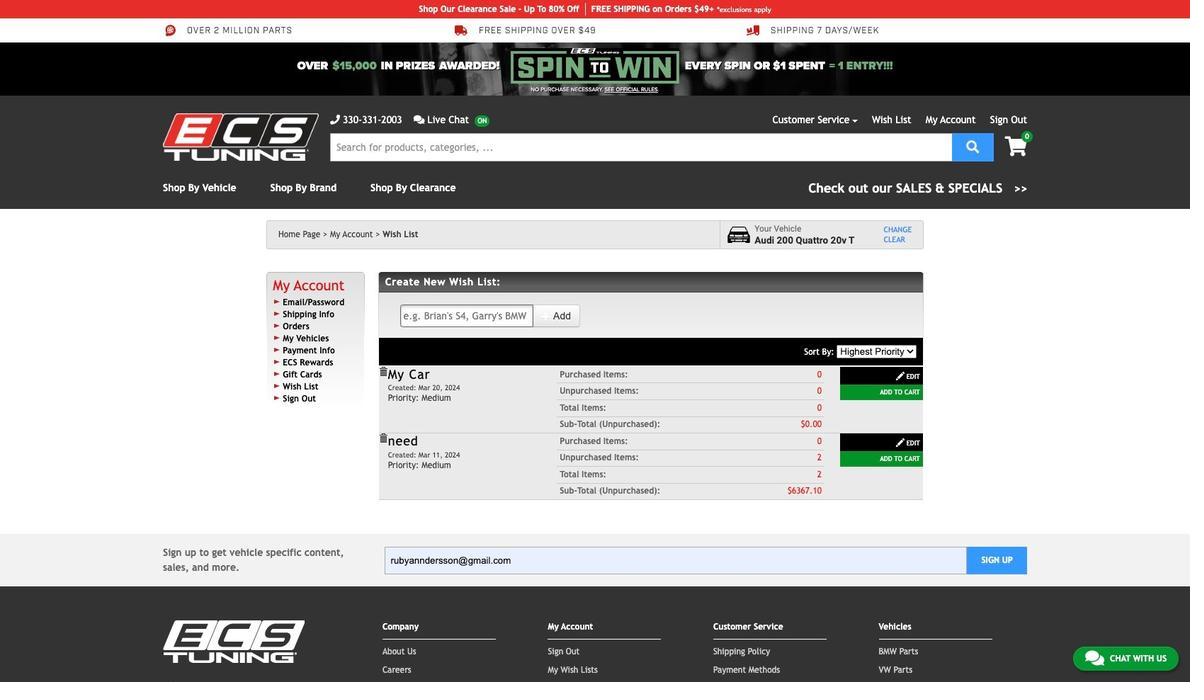 Task type: describe. For each thing, give the bounding box(es) containing it.
shopping cart image
[[1005, 137, 1028, 157]]

0 vertical spatial white image
[[541, 312, 551, 322]]

comments image
[[414, 115, 425, 125]]

Search text field
[[330, 133, 953, 162]]

phone image
[[330, 115, 340, 125]]

ecs tuning 'spin to win' contest logo image
[[511, 48, 680, 84]]

1 vertical spatial white image
[[896, 438, 905, 448]]



Task type: locate. For each thing, give the bounding box(es) containing it.
1 vertical spatial ecs tuning image
[[163, 621, 305, 663]]

Email email field
[[384, 547, 967, 575]]

2 ecs tuning image from the top
[[163, 621, 305, 663]]

ecs tuning image
[[163, 113, 319, 161], [163, 621, 305, 663]]

0 horizontal spatial white image
[[541, 312, 551, 322]]

e.g. Brian's S4, Garry's BMW E92...etc text field
[[400, 305, 534, 327]]

white image
[[541, 312, 551, 322], [896, 438, 905, 448]]

1 ecs tuning image from the top
[[163, 113, 319, 161]]

delete image
[[378, 434, 388, 444]]

search image
[[967, 140, 980, 153]]

delete image
[[378, 367, 388, 377]]

white image
[[896, 371, 905, 381]]

0 vertical spatial ecs tuning image
[[163, 113, 319, 161]]

1 horizontal spatial white image
[[896, 438, 905, 448]]



Task type: vqa. For each thing, say whether or not it's contained in the screenshot.
bottommost Us
no



